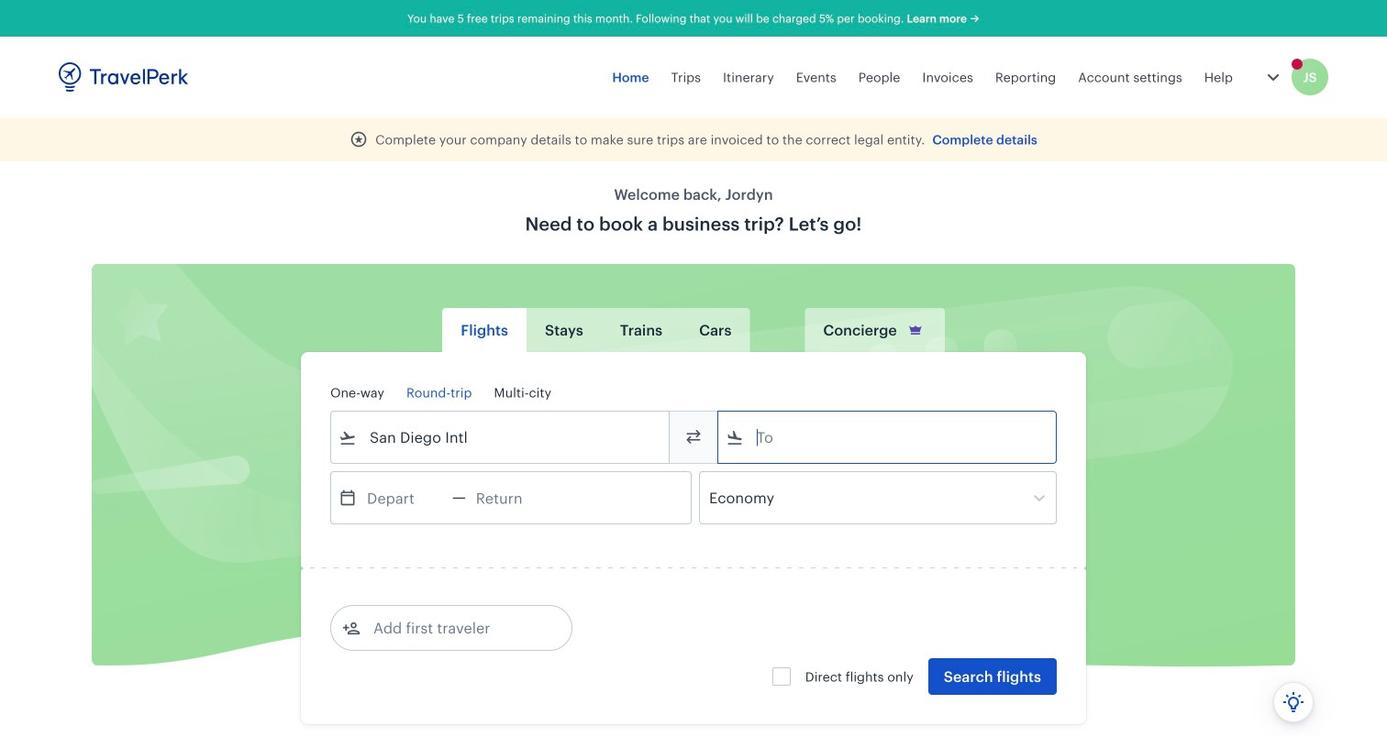 Task type: describe. For each thing, give the bounding box(es) containing it.
Depart text field
[[357, 473, 452, 524]]

To search field
[[744, 423, 1032, 452]]

Return text field
[[466, 473, 561, 524]]



Task type: vqa. For each thing, say whether or not it's contained in the screenshot.
return text field
yes



Task type: locate. For each thing, give the bounding box(es) containing it.
From search field
[[357, 423, 645, 452]]

Add first traveler search field
[[361, 614, 551, 643]]



